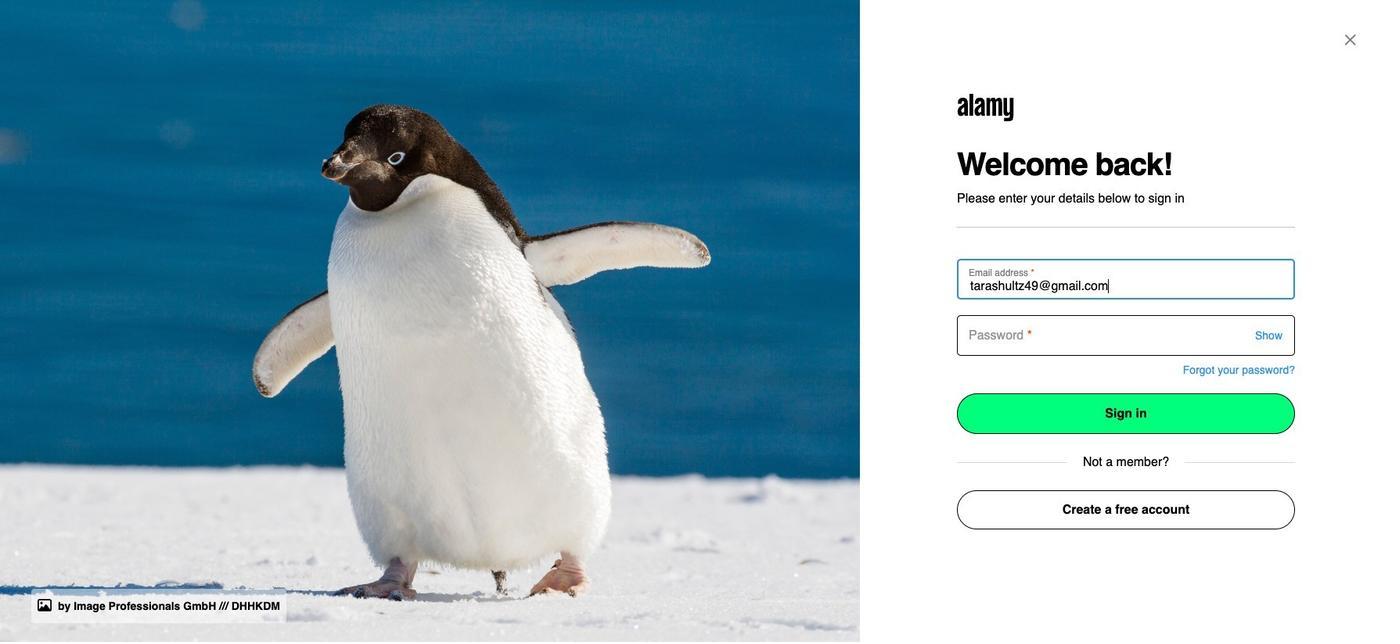 Task type: describe. For each thing, give the bounding box(es) containing it.
image image
[[38, 599, 52, 613]]

alamy logo image
[[957, 94, 1014, 121]]



Task type: locate. For each thing, give the bounding box(es) containing it.
None text field
[[957, 259, 1295, 300]]

xmark image
[[1340, 31, 1361, 49]]

None password field
[[957, 315, 1295, 356]]

adelie penguin, pygoscelis adeliae, antarctic peninsula, antarctica image
[[0, 0, 860, 643]]



